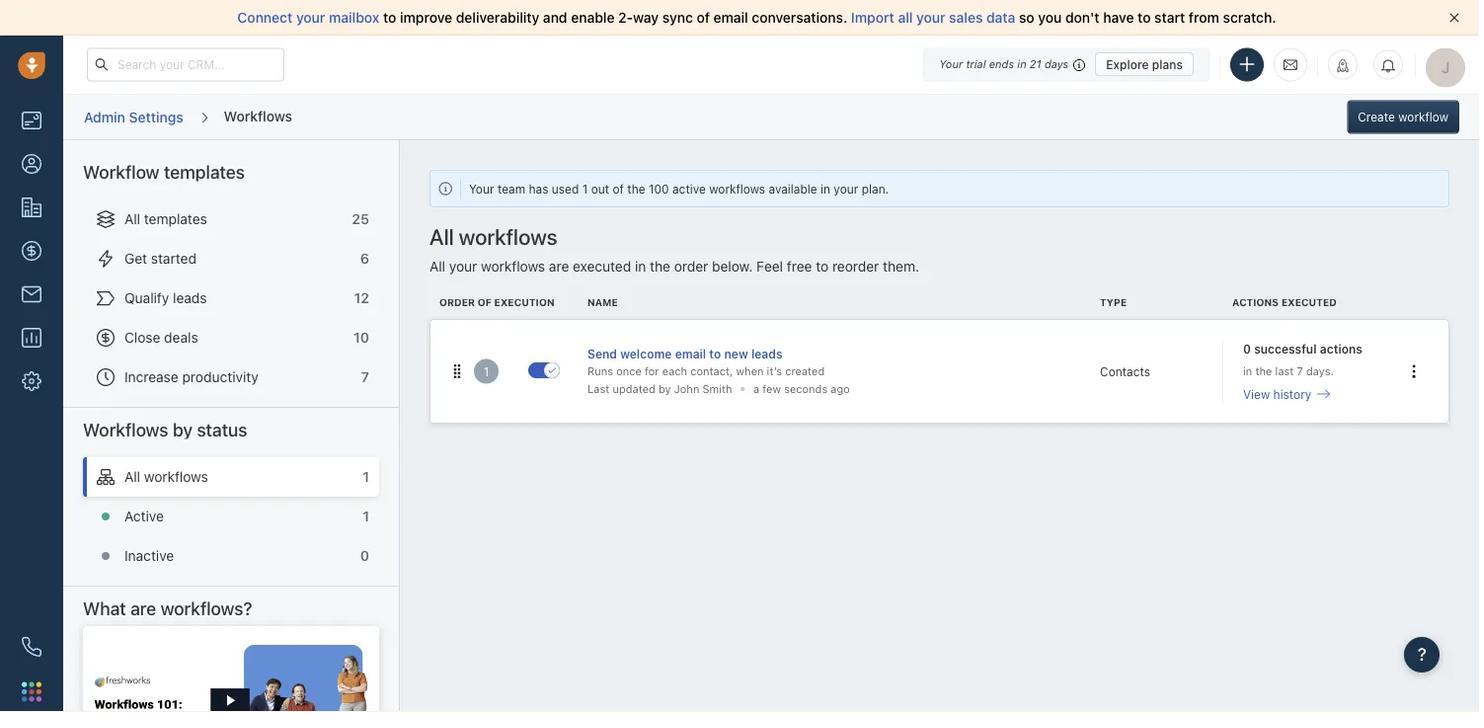 Task type: locate. For each thing, give the bounding box(es) containing it.
0 vertical spatial are
[[549, 258, 569, 274]]

1 vertical spatial leads
[[752, 347, 783, 360]]

workflows down team
[[459, 224, 558, 249]]

0 vertical spatial templates
[[164, 162, 245, 183]]

1 for 0
[[363, 508, 369, 525]]

updated
[[613, 383, 656, 396]]

workflows?
[[161, 598, 252, 619]]

what
[[83, 598, 126, 619]]

when
[[736, 365, 764, 378]]

1 vertical spatial email
[[675, 347, 707, 360]]

seconds
[[785, 383, 828, 396]]

all for workflows
[[430, 224, 454, 249]]

1 vertical spatial are
[[131, 598, 156, 619]]

contacts
[[1101, 364, 1151, 378]]

history
[[1274, 387, 1312, 401]]

the
[[628, 182, 646, 196], [650, 258, 671, 274], [1256, 365, 1273, 378]]

used
[[552, 182, 579, 196]]

0 vertical spatial the
[[628, 182, 646, 196]]

create workflow link
[[1348, 100, 1460, 134]]

all
[[124, 211, 140, 227], [430, 224, 454, 249], [430, 258, 446, 274]]

executed
[[573, 258, 632, 274], [1282, 296, 1338, 308]]

ends
[[990, 58, 1015, 71]]

1 for runs once for each contact, when it's created
[[484, 364, 489, 378]]

1 horizontal spatial are
[[549, 258, 569, 274]]

workflow
[[83, 162, 160, 183]]

1 vertical spatial the
[[650, 258, 671, 274]]

order of execution
[[440, 296, 555, 308]]

in left order
[[635, 258, 646, 274]]

1 horizontal spatial leads
[[752, 347, 783, 360]]

1 vertical spatial templates
[[144, 211, 207, 227]]

send welcome email to new leads runs once for each contact, when it's created
[[588, 347, 825, 378]]

1 horizontal spatial executed
[[1282, 296, 1338, 308]]

the left 100
[[628, 182, 646, 196]]

to right mailbox
[[383, 9, 397, 26]]

qualify leads
[[124, 290, 207, 306]]

what are workflows?
[[83, 598, 252, 619]]

0 inside '0 successful actions in the last 7 days.'
[[1244, 342, 1252, 355]]

1 horizontal spatial of
[[697, 9, 710, 26]]

1 horizontal spatial 7
[[1298, 365, 1304, 378]]

by down each
[[659, 383, 671, 396]]

ago
[[831, 383, 850, 396]]

email right sync
[[714, 9, 749, 26]]

1 vertical spatial workflows
[[459, 224, 558, 249]]

workflows
[[224, 107, 292, 124], [83, 419, 168, 441]]

to left 'start'
[[1138, 9, 1151, 26]]

0 horizontal spatial the
[[628, 182, 646, 196]]

1 horizontal spatial email
[[714, 9, 749, 26]]

1 vertical spatial workflows
[[83, 419, 168, 441]]

close
[[124, 329, 160, 346]]

your left trial
[[940, 58, 963, 71]]

2 horizontal spatial the
[[1256, 365, 1273, 378]]

send email image
[[1284, 57, 1298, 73]]

6
[[360, 250, 369, 267]]

2 vertical spatial 1
[[363, 508, 369, 525]]

0 successful actions in the last 7 days.
[[1244, 342, 1363, 378]]

to
[[383, 9, 397, 26], [1138, 9, 1151, 26], [816, 258, 829, 274], [710, 347, 722, 360]]

1 vertical spatial by
[[173, 419, 193, 441]]

sales
[[950, 9, 983, 26]]

freshworks switcher image
[[22, 682, 41, 702]]

0 vertical spatial leads
[[173, 290, 207, 306]]

1 horizontal spatial the
[[650, 258, 671, 274]]

of right sync
[[697, 9, 710, 26]]

what's new image
[[1337, 59, 1351, 73]]

deals
[[164, 329, 198, 346]]

executed up successful at the top right
[[1282, 296, 1338, 308]]

workflows
[[710, 182, 766, 196], [459, 224, 558, 249], [481, 258, 545, 274]]

created
[[786, 365, 825, 378]]

active
[[673, 182, 706, 196]]

your up "order"
[[449, 258, 478, 274]]

executed inside all workflows all your workflows are executed in the order below. feel free to reorder them.
[[573, 258, 632, 274]]

the left last
[[1256, 365, 1273, 378]]

email up each
[[675, 347, 707, 360]]

create workflow
[[1359, 110, 1449, 124]]

1 horizontal spatial 1
[[484, 364, 489, 378]]

increase
[[124, 369, 179, 385]]

your left plan.
[[834, 182, 859, 196]]

for
[[645, 365, 660, 378]]

your for your team has used 1 out of the 100 active workflows available in your plan.
[[469, 182, 495, 196]]

explore plans
[[1107, 57, 1184, 71]]

0 horizontal spatial your
[[469, 182, 495, 196]]

once
[[617, 365, 642, 378]]

1 horizontal spatial your
[[940, 58, 963, 71]]

1 horizontal spatial workflows
[[224, 107, 292, 124]]

your left team
[[469, 182, 495, 196]]

1 vertical spatial 0
[[360, 548, 369, 564]]

explore
[[1107, 57, 1150, 71]]

0 vertical spatial 0
[[1244, 342, 1252, 355]]

execution
[[494, 296, 555, 308]]

the left order
[[650, 258, 671, 274]]

view
[[1244, 387, 1271, 401]]

available
[[769, 182, 818, 196]]

1 horizontal spatial 0
[[1244, 342, 1252, 355]]

0 vertical spatial workflows
[[224, 107, 292, 124]]

john
[[675, 383, 700, 396]]

free
[[787, 258, 813, 274]]

name
[[588, 296, 618, 308]]

status
[[197, 419, 248, 441]]

0 horizontal spatial workflows
[[83, 419, 168, 441]]

each
[[663, 365, 688, 378]]

increase productivity
[[124, 369, 259, 385]]

to right the 'free'
[[816, 258, 829, 274]]

workflows up execution
[[481, 258, 545, 274]]

workflows down search your crm... text field
[[224, 107, 292, 124]]

templates up 'all templates'
[[164, 162, 245, 183]]

7
[[1298, 365, 1304, 378], [361, 369, 369, 385]]

out
[[591, 182, 610, 196]]

0
[[1244, 342, 1252, 355], [360, 548, 369, 564]]

admin settings
[[84, 108, 183, 125]]

1
[[583, 182, 588, 196], [484, 364, 489, 378], [363, 508, 369, 525]]

connect
[[238, 9, 293, 26]]

it's
[[767, 365, 783, 378]]

leads inside send welcome email to new leads runs once for each contact, when it's created
[[752, 347, 783, 360]]

2 horizontal spatial 1
[[583, 182, 588, 196]]

7 right last
[[1298, 365, 1304, 378]]

2 vertical spatial workflows
[[481, 258, 545, 274]]

started
[[151, 250, 197, 267]]

leads up deals
[[173, 290, 207, 306]]

scratch.
[[1224, 9, 1277, 26]]

0 vertical spatial email
[[714, 9, 749, 26]]

actions
[[1321, 342, 1363, 355]]

0 horizontal spatial email
[[675, 347, 707, 360]]

your for your trial ends in 21 days
[[940, 58, 963, 71]]

leads up it's
[[752, 347, 783, 360]]

21
[[1030, 58, 1042, 71]]

few
[[763, 383, 781, 396]]

templates up the started
[[144, 211, 207, 227]]

1 horizontal spatial by
[[659, 383, 671, 396]]

0 horizontal spatial 0
[[360, 548, 369, 564]]

1 vertical spatial your
[[469, 182, 495, 196]]

your
[[940, 58, 963, 71], [469, 182, 495, 196]]

templates for all templates
[[144, 211, 207, 227]]

import
[[852, 9, 895, 26]]

executed up name
[[573, 258, 632, 274]]

tick image
[[548, 366, 556, 374]]

connect your mailbox to improve deliverability and enable 2-way sync of email conversations. import all your sales data so you don't have to start from scratch.
[[238, 9, 1277, 26]]

templates for workflow templates
[[164, 162, 245, 183]]

get started
[[124, 250, 197, 267]]

100
[[649, 182, 669, 196]]

inactive
[[124, 548, 174, 564]]

0 vertical spatial your
[[940, 58, 963, 71]]

plan.
[[862, 182, 889, 196]]

phone element
[[12, 627, 51, 667]]

your trial ends in 21 days
[[940, 58, 1069, 71]]

1 vertical spatial 1
[[484, 364, 489, 378]]

of right out
[[613, 182, 624, 196]]

workflows down 'increase'
[[83, 419, 168, 441]]

7 down the 10
[[361, 369, 369, 385]]

0 horizontal spatial 1
[[363, 508, 369, 525]]

send welcome email to new leads link
[[588, 345, 1081, 362]]

leads
[[173, 290, 207, 306], [752, 347, 783, 360]]

0 horizontal spatial of
[[613, 182, 624, 196]]

to inside send welcome email to new leads runs once for each contact, when it's created
[[710, 347, 722, 360]]

0 horizontal spatial executed
[[573, 258, 632, 274]]

all workflows all your workflows are executed in the order below. feel free to reorder them.
[[430, 224, 920, 274]]

by left status
[[173, 419, 193, 441]]

templates
[[164, 162, 245, 183], [144, 211, 207, 227]]

0 vertical spatial executed
[[573, 258, 632, 274]]

data
[[987, 9, 1016, 26]]

are right what
[[131, 598, 156, 619]]

in
[[1018, 58, 1027, 71], [821, 182, 831, 196], [635, 258, 646, 274], [1244, 365, 1253, 378]]

2 vertical spatial the
[[1256, 365, 1273, 378]]

are up execution
[[549, 258, 569, 274]]

workflows right active
[[710, 182, 766, 196]]

to up contact,
[[710, 347, 722, 360]]

all templates
[[124, 211, 207, 227]]

explore plans link
[[1096, 52, 1194, 76]]

in up view
[[1244, 365, 1253, 378]]



Task type: vqa. For each thing, say whether or not it's contained in the screenshot.
Filter
no



Task type: describe. For each thing, give the bounding box(es) containing it.
a
[[754, 383, 760, 396]]

0 horizontal spatial by
[[173, 419, 193, 441]]

feel
[[757, 258, 784, 274]]

workflows for workflows by status
[[83, 419, 168, 441]]

last updated by john smith
[[588, 383, 733, 396]]

get
[[124, 250, 147, 267]]

are inside all workflows all your workflows are executed in the order below. feel free to reorder them.
[[549, 258, 569, 274]]

a few seconds ago
[[754, 383, 850, 396]]

in inside all workflows all your workflows are executed in the order below. feel free to reorder them.
[[635, 258, 646, 274]]

last
[[588, 383, 610, 396]]

0 vertical spatial 1
[[583, 182, 588, 196]]

improve
[[400, 9, 453, 26]]

2-
[[619, 9, 633, 26]]

25
[[352, 211, 369, 227]]

close deals
[[124, 329, 198, 346]]

conversations.
[[752, 9, 848, 26]]

order
[[440, 296, 475, 308]]

reorder
[[833, 258, 880, 274]]

move image
[[451, 364, 464, 378]]

7 inside '0 successful actions in the last 7 days.'
[[1298, 365, 1304, 378]]

view history
[[1244, 387, 1312, 401]]

0 horizontal spatial 7
[[361, 369, 369, 385]]

your left mailbox
[[296, 9, 325, 26]]

0 vertical spatial of
[[697, 9, 710, 26]]

contact,
[[691, 365, 733, 378]]

admin settings link
[[83, 102, 184, 133]]

sync
[[663, 9, 693, 26]]

below.
[[712, 258, 753, 274]]

trial
[[967, 58, 987, 71]]

Search your CRM... text field
[[87, 48, 285, 82]]

productivity
[[182, 369, 259, 385]]

1 vertical spatial of
[[613, 182, 624, 196]]

runs
[[588, 365, 614, 378]]

create workflow button
[[1348, 100, 1460, 134]]

the inside all workflows all your workflows are executed in the order below. feel free to reorder them.
[[650, 258, 671, 274]]

0 horizontal spatial are
[[131, 598, 156, 619]]

workflows by status
[[83, 419, 248, 441]]

0 vertical spatial workflows
[[710, 182, 766, 196]]

all for templates
[[124, 211, 140, 227]]

in left 21
[[1018, 58, 1027, 71]]

in right available
[[821, 182, 831, 196]]

start
[[1155, 9, 1186, 26]]

email inside send welcome email to new leads runs once for each contact, when it's created
[[675, 347, 707, 360]]

your right the all
[[917, 9, 946, 26]]

actions
[[1233, 296, 1280, 308]]

your inside all workflows all your workflows are executed in the order below. feel free to reorder them.
[[449, 258, 478, 274]]

new
[[725, 347, 749, 360]]

has
[[529, 182, 549, 196]]

you
[[1039, 9, 1062, 26]]

0 for 0
[[360, 548, 369, 564]]

create
[[1359, 110, 1396, 124]]

0 horizontal spatial leads
[[173, 290, 207, 306]]

plans
[[1153, 57, 1184, 71]]

view history link
[[1244, 385, 1331, 403]]

actions executed
[[1233, 296, 1338, 308]]

0 vertical spatial by
[[659, 383, 671, 396]]

phone image
[[22, 637, 41, 657]]

all
[[898, 9, 913, 26]]

in inside '0 successful actions in the last 7 days.'
[[1244, 365, 1253, 378]]

settings
[[129, 108, 183, 125]]

send
[[588, 347, 617, 360]]

1 vertical spatial executed
[[1282, 296, 1338, 308]]

10
[[354, 329, 369, 346]]

the inside '0 successful actions in the last 7 days.'
[[1256, 365, 1273, 378]]

admin
[[84, 108, 125, 125]]

to inside all workflows all your workflows are executed in the order below. feel free to reorder them.
[[816, 258, 829, 274]]

active
[[124, 508, 164, 525]]

team
[[498, 182, 526, 196]]

successful
[[1255, 342, 1317, 355]]

don't
[[1066, 9, 1100, 26]]

mailbox
[[329, 9, 380, 26]]

import all your sales data link
[[852, 9, 1020, 26]]

deliverability
[[456, 9, 540, 26]]

connect your mailbox link
[[238, 9, 383, 26]]

have
[[1104, 9, 1135, 26]]

and
[[543, 9, 568, 26]]

of
[[478, 296, 492, 308]]

them.
[[883, 258, 920, 274]]

so
[[1020, 9, 1035, 26]]

workflow templates
[[83, 162, 245, 183]]

last
[[1276, 365, 1295, 378]]

close image
[[1450, 13, 1460, 23]]

your team has used 1 out of the 100 active workflows available in your plan.
[[469, 182, 889, 196]]

workflows for workflows
[[224, 107, 292, 124]]

days.
[[1307, 365, 1334, 378]]

0 for 0 successful actions in the last 7 days.
[[1244, 342, 1252, 355]]

from
[[1189, 9, 1220, 26]]

smith
[[703, 383, 733, 396]]

order
[[675, 258, 709, 274]]



